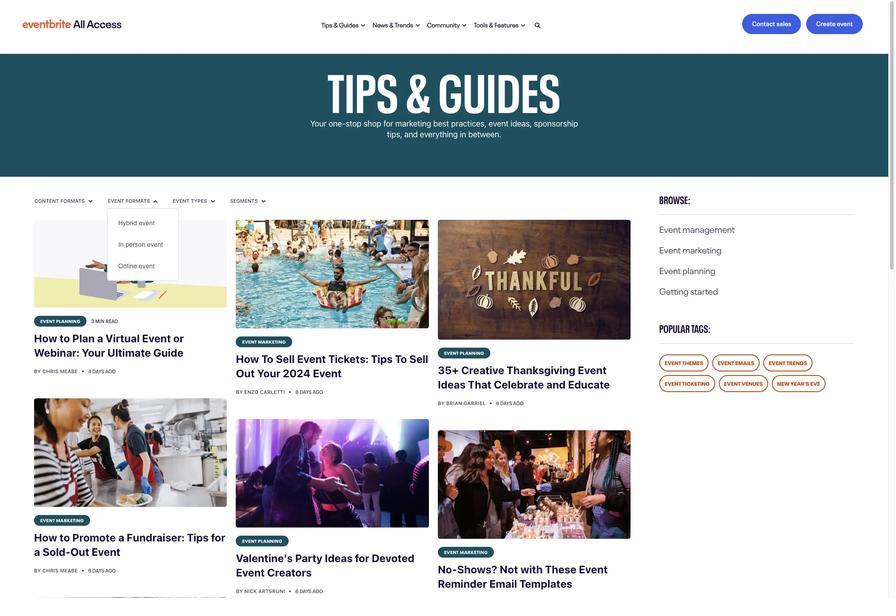Task type: vqa. For each thing, say whether or not it's contained in the screenshot.
second the View more element from the bottom of the page
no



Task type: locate. For each thing, give the bounding box(es) containing it.
arrow image left tools
[[463, 24, 467, 27]]

1 by chris meabe from the top
[[34, 368, 79, 374]]

community link
[[424, 14, 471, 34]]

2 arrow image from the left
[[521, 24, 526, 27]]

ideas inside 35+ creative thanksgiving event ideas that celebrate and educate
[[438, 378, 466, 391]]

your one-stop shop for marketing best practices, event ideas, sponsorship tips, and everything in between.
[[311, 119, 579, 139]]

chris down webinar:
[[42, 368, 59, 374]]

tools
[[474, 20, 488, 28]]

1 vertical spatial by chris meabe
[[34, 567, 79, 573]]

content formats button
[[34, 197, 93, 204]]

sell
[[276, 353, 295, 365], [410, 353, 429, 365]]

marketing up promote
[[56, 517, 84, 523]]

event marketing link for how to promote a fundraiser: tips for a sold-out event
[[34, 515, 90, 526]]

meabe
[[60, 368, 78, 374], [60, 567, 78, 573]]

1 vertical spatial guides
[[439, 47, 561, 127]]

event right create
[[838, 18, 854, 27]]

days for sell
[[300, 388, 312, 395]]

chris for webinar:
[[42, 368, 59, 374]]

a for fundraiser:
[[118, 531, 124, 544]]

arrow image inside event formats popup button
[[154, 200, 158, 203]]

days for plan
[[92, 367, 104, 374]]

1 vertical spatial by chris meabe link
[[34, 567, 79, 573]]

chris
[[42, 368, 59, 374], [42, 567, 59, 573]]

marketing up shows?
[[460, 549, 488, 555]]

0 horizontal spatial a
[[34, 545, 40, 558]]

0 horizontal spatial arrow image
[[361, 24, 366, 27]]

tools & features link
[[471, 14, 529, 34]]

formats inside event formats popup button
[[126, 198, 150, 204]]

days for thanksgiving
[[501, 399, 513, 407]]

how for how to promote a fundraiser: tips for a sold-out event
[[34, 531, 57, 544]]

trends
[[787, 358, 808, 367]]

1 horizontal spatial a
[[97, 332, 103, 344]]

a inside how to plan a virtual event or webinar: your ultimate guide
[[97, 332, 103, 344]]

arrow image
[[416, 24, 420, 27], [463, 24, 467, 27]]

6 days ago down promote
[[88, 566, 116, 574]]

1 vertical spatial out
[[71, 545, 89, 558]]

event right online
[[139, 262, 155, 270]]

hybrid event link
[[108, 212, 179, 234]]

arrow image for guides
[[361, 24, 366, 27]]

event themes
[[665, 358, 704, 367]]

2 horizontal spatial a
[[118, 531, 124, 544]]

a right the plan
[[97, 332, 103, 344]]

arrow image inside content formats dropdown button
[[88, 200, 93, 203]]

1 vertical spatial meabe
[[60, 567, 78, 573]]

1 vertical spatial a
[[118, 531, 124, 544]]

event
[[108, 198, 124, 204], [173, 198, 190, 204], [660, 222, 682, 235], [660, 242, 682, 256], [660, 263, 682, 276], [40, 317, 55, 324], [142, 332, 171, 344], [242, 338, 257, 345], [445, 350, 459, 356], [297, 353, 326, 365], [665, 358, 682, 367], [718, 358, 735, 367], [770, 358, 786, 367], [578, 364, 607, 377], [313, 367, 342, 380], [665, 379, 682, 387], [725, 379, 741, 387], [40, 517, 55, 523], [242, 538, 257, 544], [92, 545, 121, 558], [445, 549, 459, 555], [579, 563, 608, 576], [236, 566, 265, 579]]

0 vertical spatial meabe
[[60, 368, 78, 374]]

arrow image inside community link
[[463, 24, 467, 27]]

days for promote
[[92, 566, 104, 574]]

event planning link up valentine's
[[236, 536, 289, 547]]

2 arrow image from the left
[[262, 200, 266, 203]]

event
[[838, 18, 854, 27], [489, 119, 509, 128], [139, 219, 155, 227], [147, 241, 163, 248], [139, 262, 155, 270]]

1 horizontal spatial ideas
[[438, 378, 466, 391]]

6 for party
[[296, 587, 299, 595]]

your inside how to plan a virtual event or webinar: your ultimate guide
[[82, 346, 105, 359]]

between.
[[469, 130, 502, 139]]

event planning link for 35+ creative thanksgiving event ideas that celebrate and educate
[[438, 348, 491, 359]]

1 arrow image from the left
[[88, 200, 93, 203]]

and inside 35+ creative thanksgiving event ideas that celebrate and educate
[[547, 378, 566, 391]]

ago down how to promote a fundraiser: tips for a sold-out event
[[105, 566, 116, 574]]

out down promote
[[71, 545, 89, 558]]

ago down how to sell event tickets: tips to sell out your 2024 event "link"
[[313, 388, 323, 395]]

how for how to sell event tickets: tips to sell out your 2024 event
[[236, 353, 259, 365]]

valentine's
[[236, 552, 293, 564]]

for inside how to promote a fundraiser: tips for a sold-out event
[[211, 531, 226, 544]]

0 vertical spatial out
[[236, 367, 255, 380]]

event inside no-shows? not with these event reminder email templates
[[579, 563, 608, 576]]

and
[[405, 130, 418, 139], [547, 378, 566, 391]]

0 horizontal spatial for
[[211, 531, 226, 544]]

arrow image up hybrid event link
[[154, 200, 158, 203]]

formats
[[60, 198, 85, 204], [126, 198, 150, 204]]

search icon image
[[535, 22, 541, 29]]

days down promote
[[92, 566, 104, 574]]

1 vertical spatial how
[[236, 353, 259, 365]]

0 horizontal spatial arrow image
[[416, 24, 420, 27]]

by chris meabe for a
[[34, 567, 79, 573]]

35+
[[438, 364, 459, 377]]

arrow image right types
[[211, 200, 215, 203]]

planning up the started
[[683, 263, 716, 276]]

& for news & trends link
[[390, 20, 394, 28]]

eve
[[811, 379, 821, 387]]

arrow image right content formats at left
[[88, 200, 93, 203]]

a right promote
[[118, 531, 124, 544]]

6 days ago down the 2024
[[296, 388, 323, 395]]

0 horizontal spatial arrow image
[[88, 200, 93, 203]]

0 horizontal spatial formats
[[60, 198, 85, 204]]

by chris meabe link down webinar:
[[34, 368, 79, 374]]

6 days ago down creators
[[296, 587, 323, 595]]

2 vertical spatial a
[[34, 545, 40, 558]]

ideas right party
[[325, 552, 353, 564]]

2 by chris meabe from the top
[[34, 567, 79, 573]]

2 chris from the top
[[42, 567, 59, 573]]

1 vertical spatial for
[[211, 531, 226, 544]]

to
[[60, 332, 70, 344], [60, 531, 70, 544]]

event trends
[[770, 358, 808, 367]]

celebrate
[[494, 378, 545, 391]]

to up sold- in the bottom of the page
[[60, 531, 70, 544]]

out inside how to promote a fundraiser: tips for a sold-out event
[[71, 545, 89, 558]]

event formats button
[[107, 197, 159, 204]]

segments button
[[230, 197, 267, 204]]

to inside how to plan a virtual event or webinar: your ultimate guide
[[60, 332, 70, 344]]

1 to from the top
[[60, 332, 70, 344]]

sell up the 2024
[[276, 353, 295, 365]]

arrow image left news
[[361, 24, 366, 27]]

0 horizontal spatial guides
[[339, 20, 359, 28]]

and down thanksgiving
[[547, 378, 566, 391]]

2 vertical spatial for
[[355, 552, 370, 564]]

how inside how to sell event tickets: tips to sell out your 2024 event
[[236, 353, 259, 365]]

a for virtual
[[97, 332, 103, 344]]

meabe down sold- in the bottom of the page
[[60, 567, 78, 573]]

1 horizontal spatial arrow image
[[262, 200, 266, 203]]

by chris meabe link for webinar:
[[34, 368, 79, 374]]

arrow image inside tools & features link
[[521, 24, 526, 27]]

online event
[[119, 262, 155, 270]]

creators
[[267, 566, 312, 579]]

arrow image right segments
[[262, 200, 266, 203]]

getting
[[660, 284, 689, 297]]

& right news
[[390, 20, 394, 28]]

chris down sold- in the bottom of the page
[[42, 567, 59, 573]]

planning up valentine's
[[258, 538, 283, 544]]

by chris meabe for webinar:
[[34, 368, 79, 374]]

2 to from the left
[[395, 353, 407, 365]]

arrow image right trends
[[416, 24, 420, 27]]

0 vertical spatial chris
[[42, 368, 59, 374]]

ago right 4
[[105, 367, 116, 374]]

your inside your one-stop shop for marketing best practices, event ideas, sponsorship tips, and everything in between.
[[311, 119, 327, 128]]

marketing up the 2024
[[258, 338, 286, 345]]

how up webinar:
[[34, 332, 57, 344]]

segments
[[230, 198, 259, 204]]

event planning link
[[660, 263, 716, 276], [34, 316, 87, 326], [438, 348, 491, 359], [236, 536, 289, 547]]

marketing for how to sell event tickets: tips to sell out your 2024 event
[[258, 338, 286, 345]]

event formats
[[108, 198, 151, 204]]

event right person
[[147, 241, 163, 248]]

to
[[262, 353, 274, 365], [395, 353, 407, 365]]

6 down the 2024
[[296, 388, 299, 395]]

meabe for your
[[60, 368, 78, 374]]

your up carletti
[[257, 367, 281, 380]]

event for create event
[[838, 18, 854, 27]]

news & trends link
[[369, 14, 424, 34]]

no-
[[438, 563, 458, 576]]

6 days ago for ideas
[[296, 587, 323, 595]]

to for promote
[[60, 531, 70, 544]]

1 vertical spatial chris
[[42, 567, 59, 573]]

create event link
[[807, 14, 864, 34]]

1 arrow image from the left
[[154, 200, 158, 203]]

0 horizontal spatial arrow image
[[154, 200, 158, 203]]

1 horizontal spatial arrow image
[[463, 24, 467, 27]]

event venues
[[725, 379, 764, 387]]

0 vertical spatial by chris meabe
[[34, 368, 79, 374]]

couple dancing in nightclub image
[[236, 419, 429, 528]]

formats right content
[[60, 198, 85, 204]]

themes
[[683, 358, 704, 367]]

ago for sell
[[313, 388, 323, 395]]

meabe left 4
[[60, 368, 78, 374]]

2 by chris meabe link from the top
[[34, 567, 79, 573]]

days down celebrate
[[501, 399, 513, 407]]

formats up hybrid event
[[126, 198, 150, 204]]

0 vertical spatial by chris meabe link
[[34, 368, 79, 374]]

0 vertical spatial tips & guides
[[322, 20, 359, 28]]

0 vertical spatial to
[[60, 332, 70, 344]]

ago for plan
[[105, 367, 116, 374]]

days down the 2024
[[300, 388, 312, 395]]

gabriel
[[464, 400, 486, 406]]

0 horizontal spatial ideas
[[325, 552, 353, 564]]

in
[[460, 130, 467, 139]]

arrow image inside event types dropdown button
[[211, 200, 215, 203]]

arrow image inside news & trends link
[[416, 24, 420, 27]]

& for the tips & guides link
[[334, 20, 338, 28]]

a
[[97, 332, 103, 344], [118, 531, 124, 544], [34, 545, 40, 558]]

your left one-
[[311, 119, 327, 128]]

by chris meabe down sold- in the bottom of the page
[[34, 567, 79, 573]]

1 chris from the top
[[42, 368, 59, 374]]

event planning link for valentine's party ideas for devoted event creators
[[236, 536, 289, 547]]

how inside how to promote a fundraiser: tips for a sold-out event
[[34, 531, 57, 544]]

event ticketing
[[665, 379, 710, 387]]

1 horizontal spatial arrow image
[[211, 200, 215, 203]]

stop
[[346, 119, 362, 128]]

formats inside content formats dropdown button
[[60, 198, 85, 204]]

tips & guides
[[322, 20, 359, 28], [328, 47, 561, 127]]

6 right gabriel
[[497, 399, 500, 407]]

1 horizontal spatial out
[[236, 367, 255, 380]]

carletti
[[260, 389, 285, 395]]

2 horizontal spatial your
[[311, 119, 327, 128]]

event planning link up 35+
[[438, 348, 491, 359]]

1 vertical spatial to
[[60, 531, 70, 544]]

by chris meabe down webinar:
[[34, 368, 79, 374]]

arrow image inside the tips & guides link
[[361, 24, 366, 27]]

by chris meabe link
[[34, 368, 79, 374], [34, 567, 79, 573]]

online
[[119, 262, 137, 270]]

1 horizontal spatial and
[[547, 378, 566, 391]]

0 horizontal spatial sell
[[276, 353, 295, 365]]

marketing down event management
[[683, 242, 722, 256]]

to inside how to promote a fundraiser: tips for a sold-out event
[[60, 531, 70, 544]]

arrow image
[[361, 24, 366, 27], [521, 24, 526, 27]]

virtual
[[106, 332, 140, 344]]

ticketing
[[683, 379, 710, 387]]

these
[[546, 563, 577, 576]]

1 horizontal spatial arrow image
[[521, 24, 526, 27]]

how up enzo
[[236, 353, 259, 365]]

browse:
[[660, 191, 691, 207]]

0 horizontal spatial out
[[71, 545, 89, 558]]

how inside how to plan a virtual event or webinar: your ultimate guide
[[34, 332, 57, 344]]

event emails link
[[713, 354, 761, 371]]

event planning up the plan
[[40, 317, 80, 324]]

&
[[334, 20, 338, 28], [390, 20, 394, 28], [489, 20, 494, 28], [406, 47, 432, 127]]

how up sold- in the bottom of the page
[[34, 531, 57, 544]]

6 for to
[[296, 388, 299, 395]]

2 to from the top
[[60, 531, 70, 544]]

2 formats from the left
[[126, 198, 150, 204]]

2 meabe from the top
[[60, 567, 78, 573]]

& left news
[[334, 20, 338, 28]]

your down the plan
[[82, 346, 105, 359]]

in
[[119, 241, 124, 248]]

a left sold- in the bottom of the page
[[34, 545, 40, 558]]

new year's eve link
[[772, 375, 826, 392]]

marketing for no-shows? not with these event reminder email templates
[[460, 549, 488, 555]]

6 down creators
[[296, 587, 299, 595]]

sell left 35+
[[410, 353, 429, 365]]

ago down celebrate
[[514, 399, 524, 407]]

by chris meabe link down sold- in the bottom of the page
[[34, 567, 79, 573]]

0 vertical spatial for
[[384, 119, 394, 128]]

event up between.
[[489, 119, 509, 128]]

event management
[[660, 222, 736, 235]]

how for how to plan a virtual event or webinar: your ultimate guide
[[34, 332, 57, 344]]

0 vertical spatial how
[[34, 332, 57, 344]]

by chris meabe link for a
[[34, 567, 79, 573]]

read
[[106, 317, 118, 324]]

2 horizontal spatial for
[[384, 119, 394, 128]]

formats for content
[[60, 198, 85, 204]]

and right tips,
[[405, 130, 418, 139]]

1 formats from the left
[[60, 198, 85, 204]]

planning up creative
[[460, 350, 485, 356]]

0 vertical spatial a
[[97, 332, 103, 344]]

to up webinar:
[[60, 332, 70, 344]]

1 by chris meabe link from the top
[[34, 368, 79, 374]]

35+ creative thanksgiving event ideas that celebrate and educate
[[438, 364, 611, 391]]

0 vertical spatial ideas
[[438, 378, 466, 391]]

arrow image for features
[[521, 24, 526, 27]]

6 days ago down celebrate
[[497, 399, 524, 407]]

news & trends
[[373, 20, 414, 28]]

arrow image inside segments popup button
[[262, 200, 266, 203]]

event planning link up the plan
[[34, 316, 87, 326]]

0 vertical spatial and
[[405, 130, 418, 139]]

& for tools & features link
[[489, 20, 494, 28]]

1 horizontal spatial formats
[[126, 198, 150, 204]]

lots of people at a pool party image
[[236, 220, 429, 328]]

tips inside how to sell event tickets: tips to sell out your 2024 event
[[371, 353, 393, 365]]

sponsorship
[[534, 119, 579, 128]]

event planning up 35+
[[445, 350, 485, 356]]

days down creators
[[300, 587, 312, 595]]

by for how to plan a virtual event or webinar: your ultimate guide
[[34, 368, 41, 374]]

2 vertical spatial how
[[34, 531, 57, 544]]

0 horizontal spatial to
[[262, 353, 274, 365]]

arrow image left search icon
[[521, 24, 526, 27]]

days right 4
[[92, 367, 104, 374]]

event planning link for how to plan a virtual event or webinar: your ultimate guide
[[34, 316, 87, 326]]

event ticketing link
[[660, 375, 716, 392]]

event inside popup button
[[108, 198, 124, 204]]

ago down valentine's party ideas for devoted event creators
[[313, 587, 323, 595]]

arrow image
[[88, 200, 93, 203], [211, 200, 215, 203]]

2 arrow image from the left
[[463, 24, 467, 27]]

event planning up valentine's
[[242, 538, 283, 544]]

1 vertical spatial your
[[82, 346, 105, 359]]

how to promote a fundraiser: tips for a sold-out event
[[34, 531, 226, 558]]

out up enzo
[[236, 367, 255, 380]]

1 horizontal spatial your
[[257, 367, 281, 380]]

content formats
[[35, 198, 86, 204]]

ideas down 35+
[[438, 378, 466, 391]]

1 arrow image from the left
[[416, 24, 420, 27]]

& right tools
[[489, 20, 494, 28]]

0 horizontal spatial your
[[82, 346, 105, 359]]

create event
[[817, 18, 854, 27]]

by enzo carletti
[[236, 389, 287, 395]]

1 to from the left
[[262, 353, 274, 365]]

6 down promote
[[88, 566, 91, 574]]

event marketing link for how to sell event tickets: tips to sell out your 2024 event
[[236, 337, 292, 347]]

1 vertical spatial ideas
[[325, 552, 353, 564]]

1 meabe from the top
[[60, 368, 78, 374]]

event right hybrid
[[139, 219, 155, 227]]

2 vertical spatial your
[[257, 367, 281, 380]]

2 arrow image from the left
[[211, 200, 215, 203]]

guides
[[339, 20, 359, 28], [439, 47, 561, 127]]

by brian gabriel link
[[438, 400, 488, 406]]

1 arrow image from the left
[[361, 24, 366, 27]]

how
[[34, 332, 57, 344], [236, 353, 259, 365], [34, 531, 57, 544]]

event inside how to plan a virtual event or webinar: your ultimate guide
[[142, 332, 171, 344]]

0 vertical spatial your
[[311, 119, 327, 128]]

1 horizontal spatial for
[[355, 552, 370, 564]]

for
[[384, 119, 394, 128], [211, 531, 226, 544], [355, 552, 370, 564]]

planning up the plan
[[56, 317, 80, 324]]

1 vertical spatial and
[[547, 378, 566, 391]]

1 horizontal spatial to
[[395, 353, 407, 365]]

marketing up tips,
[[396, 119, 432, 128]]

event planning for how to plan a virtual event or webinar: your ultimate guide
[[40, 317, 80, 324]]

1 horizontal spatial sell
[[410, 353, 429, 365]]

event inside how to promote a fundraiser: tips for a sold-out event
[[92, 545, 121, 558]]

ideas inside valentine's party ideas for devoted event creators
[[325, 552, 353, 564]]

6 days ago
[[296, 388, 323, 395], [497, 399, 524, 407], [88, 566, 116, 574], [296, 587, 323, 595]]

event guests and food vendor image
[[438, 430, 631, 539]]

arrow image
[[154, 200, 158, 203], [262, 200, 266, 203]]

0 horizontal spatial and
[[405, 130, 418, 139]]

event marketing
[[660, 242, 722, 256], [242, 338, 286, 345], [40, 517, 84, 523], [445, 549, 488, 555]]



Task type: describe. For each thing, give the bounding box(es) containing it.
chris for a
[[42, 567, 59, 573]]

community
[[428, 20, 460, 28]]

how to plan a virtual event or webinar: your ultimate guide link
[[34, 326, 227, 365]]

min
[[95, 317, 105, 324]]

promote
[[72, 531, 116, 544]]

educate
[[569, 378, 611, 391]]

1 vertical spatial tips & guides
[[328, 47, 561, 127]]

arrow image for segments
[[262, 200, 266, 203]]

event for online event
[[139, 262, 155, 270]]

devoted
[[372, 552, 415, 564]]

sold-
[[43, 545, 71, 558]]

fundraiser:
[[127, 531, 185, 544]]

hybrid event
[[119, 219, 155, 227]]

6 for to
[[88, 566, 91, 574]]

shop
[[364, 119, 382, 128]]

marketing inside your one-stop shop for marketing best practices, event ideas, sponsorship tips, and everything in between.
[[396, 119, 432, 128]]

best
[[434, 119, 450, 128]]

6 days ago for sell
[[296, 388, 323, 395]]

event marketing for how to promote a fundraiser: tips for a sold-out event
[[40, 517, 84, 523]]

sales
[[777, 18, 792, 27]]

event emails
[[718, 358, 755, 367]]

tips inside how to promote a fundraiser: tips for a sold-out event
[[187, 531, 209, 544]]

out inside how to sell event tickets: tips to sell out your 2024 event
[[236, 367, 255, 380]]

marketing for how to promote a fundraiser: tips for a sold-out event
[[56, 517, 84, 523]]

nick
[[244, 588, 257, 594]]

create
[[817, 18, 836, 27]]

everything
[[420, 130, 458, 139]]

event inside 35+ creative thanksgiving event ideas that celebrate and educate
[[578, 364, 607, 377]]

webinar:
[[34, 346, 80, 359]]

tips & guides link
[[318, 14, 369, 34]]

event themes link
[[660, 354, 709, 371]]

features
[[495, 20, 519, 28]]

tags:
[[692, 320, 711, 336]]

35+ creative thanksgiving event ideas that celebrate and educate link
[[438, 359, 631, 397]]

arrow image for content formats
[[88, 200, 93, 203]]

your inside how to sell event tickets: tips to sell out your 2024 event
[[257, 367, 281, 380]]

event trends link
[[764, 354, 813, 371]]

for inside valentine's party ideas for devoted event creators
[[355, 552, 370, 564]]

arrow image for event types
[[211, 200, 215, 203]]

how to plan a virtual event or webinar: your ultimate guide
[[34, 332, 184, 359]]

2024
[[283, 367, 311, 380]]

event for hybrid event
[[139, 219, 155, 227]]

and inside your one-stop shop for marketing best practices, event ideas, sponsorship tips, and everything in between.
[[405, 130, 418, 139]]

tools & features
[[474, 20, 519, 28]]

event inside your one-stop shop for marketing best practices, event ideas, sponsorship tips, and everything in between.
[[489, 119, 509, 128]]

by enzo carletti link
[[236, 389, 287, 395]]

popular tags:
[[660, 320, 711, 336]]

event planning link up getting started
[[660, 263, 716, 276]]

artsruni
[[259, 588, 285, 594]]

event inside dropdown button
[[173, 198, 190, 204]]

news
[[373, 20, 389, 28]]

segments element
[[107, 208, 179, 281]]

online event link
[[108, 255, 179, 277]]

planning for valentine's party ideas for devoted event creators
[[258, 538, 283, 544]]

person
[[126, 241, 146, 248]]

1 sell from the left
[[276, 353, 295, 365]]

valentine's party ideas for devoted event creators link
[[236, 547, 429, 585]]

ago for thanksgiving
[[514, 399, 524, 407]]

meabe for sold-
[[60, 567, 78, 573]]

with
[[521, 563, 543, 576]]

how to sell event tickets: tips to sell out your 2024 event link
[[236, 347, 429, 386]]

for inside your one-stop shop for marketing best practices, event ideas, sponsorship tips, and everything in between.
[[384, 119, 394, 128]]

not
[[500, 563, 519, 576]]

content
[[35, 198, 59, 204]]

4 days ago
[[88, 367, 116, 374]]

event planning up getting started
[[660, 263, 716, 276]]

email
[[490, 578, 518, 590]]

event types button
[[173, 197, 216, 204]]

year's
[[791, 379, 810, 387]]

valentine's party ideas for devoted event creators
[[236, 552, 415, 579]]

event planning for valentine's party ideas for devoted event creators
[[242, 538, 283, 544]]

management
[[683, 222, 736, 235]]

planning for 35+ creative thanksgiving event ideas that celebrate and educate
[[460, 350, 485, 356]]

event marketing for how to sell event tickets: tips to sell out your 2024 event
[[242, 338, 286, 345]]

planning for how to plan a virtual event or webinar: your ultimate guide
[[56, 317, 80, 324]]

ultimate
[[108, 346, 151, 359]]

2 sell from the left
[[410, 353, 429, 365]]

getting started
[[660, 284, 719, 297]]

event planning for 35+ creative thanksgiving event ideas that celebrate and educate
[[445, 350, 485, 356]]

by for how to promote a fundraiser: tips for a sold-out event
[[34, 567, 41, 573]]

types
[[191, 198, 207, 204]]

arrow image for news & trends
[[416, 24, 420, 27]]

started
[[691, 284, 719, 297]]

to for plan
[[60, 332, 70, 344]]

event venues link
[[719, 375, 769, 392]]

by for how to sell event tickets: tips to sell out your 2024 event
[[236, 389, 243, 395]]

shows?
[[458, 563, 498, 576]]

no-shows? not with these event reminder email templates
[[438, 563, 608, 590]]

event management link
[[660, 222, 736, 235]]

event marketing link for no-shows? not with these event reminder email templates
[[438, 547, 494, 558]]

guide
[[154, 346, 184, 359]]

formats for event
[[126, 198, 150, 204]]

6 for creative
[[497, 399, 500, 407]]

ago for ideas
[[313, 587, 323, 595]]

tickets:
[[329, 353, 369, 365]]

1 horizontal spatial guides
[[439, 47, 561, 127]]

by brian gabriel
[[438, 400, 488, 406]]

contact sales
[[753, 18, 792, 27]]

0 vertical spatial guides
[[339, 20, 359, 28]]

venues
[[742, 379, 764, 387]]

by for 35+ creative thanksgiving event ideas that celebrate and educate
[[438, 400, 445, 406]]

that
[[469, 378, 492, 391]]

party
[[296, 552, 323, 564]]

arrow image for community
[[463, 24, 467, 27]]

tips,
[[387, 130, 403, 139]]

by for valentine's party ideas for devoted event creators
[[236, 588, 243, 594]]

hybrid
[[119, 219, 137, 227]]

people laughing while serving food image
[[34, 398, 227, 507]]

event marketing for no-shows? not with these event reminder email templates
[[445, 549, 488, 555]]

getting started link
[[660, 284, 719, 297]]

arrow image for event formats
[[154, 200, 158, 203]]

ideas,
[[511, 119, 532, 128]]

3 min read
[[91, 317, 118, 324]]

creative
[[462, 364, 505, 377]]

6 days ago for promote
[[88, 566, 116, 574]]

by nick artsruni link
[[236, 588, 287, 594]]

new
[[778, 379, 790, 387]]

practices,
[[452, 119, 487, 128]]

event inside valentine's party ideas for devoted event creators
[[236, 566, 265, 579]]

6 days ago for thanksgiving
[[497, 399, 524, 407]]

one-
[[329, 119, 346, 128]]

& left best
[[406, 47, 432, 127]]

ago for promote
[[105, 566, 116, 574]]

contact sales link
[[743, 14, 802, 34]]

days for ideas
[[300, 587, 312, 595]]

contact
[[753, 18, 776, 27]]

plan
[[72, 332, 95, 344]]

thanksgiving
[[507, 364, 576, 377]]

reminder
[[438, 578, 487, 590]]

logo eventbrite image
[[21, 16, 123, 32]]

4
[[88, 367, 91, 374]]

in person event
[[119, 241, 163, 248]]



